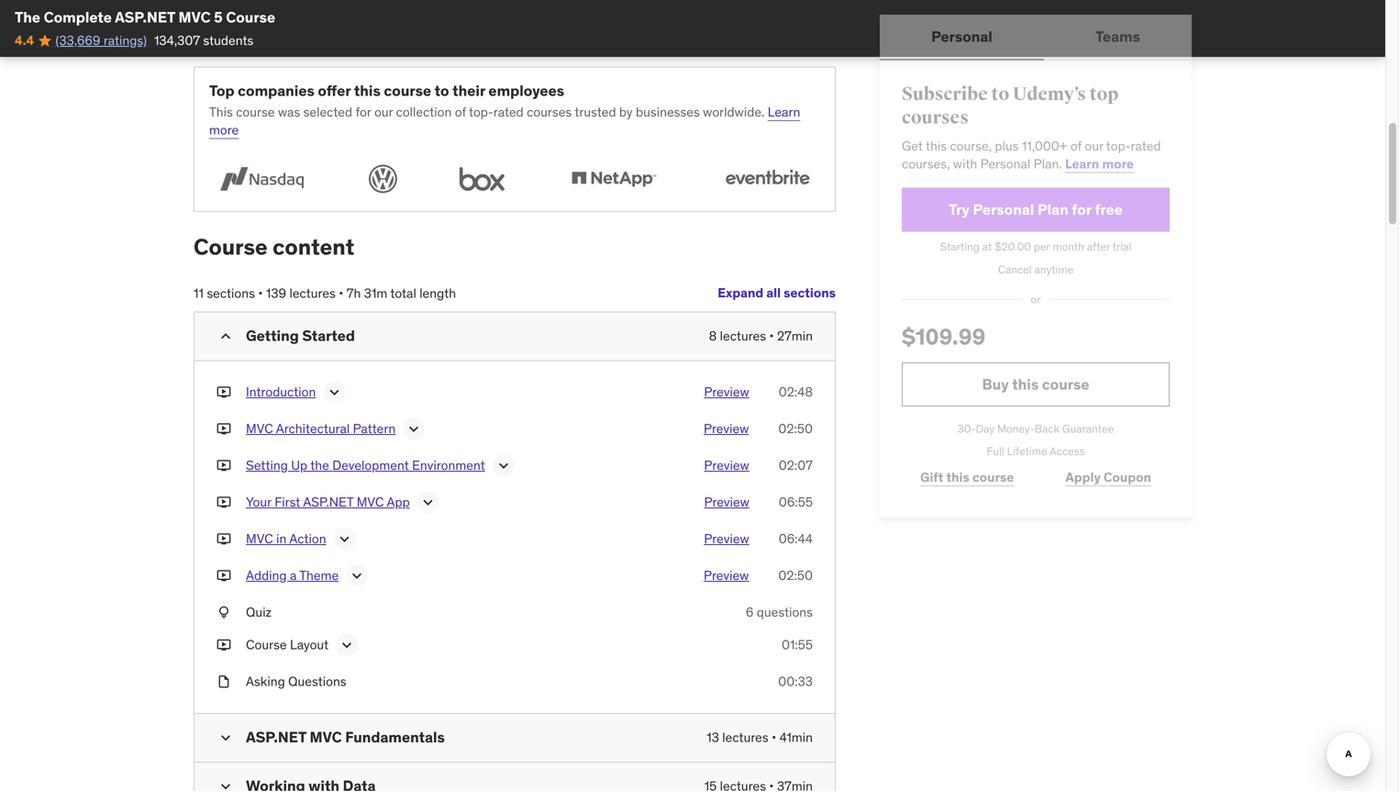 Task type: vqa. For each thing, say whether or not it's contained in the screenshot.
the plan
yes



Task type: locate. For each thing, give the bounding box(es) containing it.
back
[[1035, 422, 1060, 436]]

1 sections from the left
[[784, 285, 836, 301]]

6 questions
[[746, 604, 813, 621]]

asp.net down asking
[[246, 728, 306, 747]]

top- down top
[[1107, 138, 1131, 154]]

show lecture description image right environment
[[495, 457, 513, 475]]

1 horizontal spatial more
[[1103, 155, 1134, 172]]

xsmall image for introduction
[[217, 383, 231, 401]]

8 lectures • 27min
[[709, 328, 813, 344]]

learn more link up free
[[1066, 155, 1134, 172]]

trusted
[[575, 104, 616, 120]]

course for course layout
[[246, 637, 287, 653]]

tab list
[[880, 15, 1192, 61]]

134,307 students
[[154, 32, 254, 49]]

netapp image
[[561, 161, 667, 196]]

xsmall image for mvc architectural pattern
[[217, 420, 231, 438]]

lectures right 8
[[720, 328, 767, 344]]

1 xsmall image from the top
[[217, 457, 231, 475]]

this right offer
[[354, 81, 381, 100]]

0 vertical spatial asp.net
[[115, 8, 175, 27]]

xsmall image left asking
[[217, 673, 231, 691]]

2 vertical spatial personal
[[974, 200, 1035, 219]]

sections right "11"
[[207, 285, 255, 301]]

introduction
[[246, 384, 316, 400]]

mvc left the in
[[246, 531, 273, 547]]

development
[[332, 457, 409, 474]]

1 vertical spatial for
[[1072, 200, 1092, 219]]

sections right all
[[784, 285, 836, 301]]

for down top companies offer this course to their employees
[[356, 104, 371, 120]]

top
[[1090, 83, 1119, 106]]

with
[[954, 155, 978, 172]]

xsmall image left setting
[[217, 457, 231, 475]]

02:50 down 02:48
[[779, 420, 813, 437]]

this inside get this course, plus 11,000+ of our top-rated courses, with personal plan.
[[926, 138, 947, 154]]

0 horizontal spatial rated
[[494, 104, 524, 120]]

small image
[[194, 13, 212, 33], [217, 729, 235, 747]]

0 horizontal spatial learn more link
[[209, 104, 801, 138]]

by
[[620, 104, 633, 120]]

preview
[[704, 384, 750, 400], [704, 420, 749, 437], [704, 457, 750, 474], [705, 494, 750, 510], [704, 531, 750, 547], [704, 567, 749, 584]]

show lecture description image
[[419, 493, 438, 512], [336, 530, 354, 549], [348, 567, 366, 585]]

4 preview from the top
[[705, 494, 750, 510]]

0 vertical spatial small image
[[217, 327, 235, 346]]

questions
[[757, 604, 813, 621]]

courses down subscribe
[[902, 107, 969, 129]]

13
[[707, 729, 720, 746]]

personal inside button
[[932, 27, 993, 46]]

0 vertical spatial more
[[209, 122, 239, 138]]

more
[[209, 122, 239, 138], [1103, 155, 1134, 172]]

trial
[[1113, 240, 1132, 254]]

length
[[420, 285, 456, 301]]

course up back
[[1043, 375, 1090, 394]]

2 02:50 from the top
[[779, 567, 813, 584]]

0 vertical spatial learn
[[768, 104, 801, 120]]

of down their at the left top of the page
[[455, 104, 466, 120]]

asp.net down the at bottom
[[303, 494, 354, 510]]

0 horizontal spatial more
[[209, 122, 239, 138]]

0 vertical spatial learn more link
[[209, 104, 801, 138]]

1 vertical spatial learn more link
[[1066, 155, 1134, 172]]

personal button
[[880, 15, 1045, 59]]

2 vertical spatial asp.net
[[246, 728, 306, 747]]

• for 13
[[772, 729, 777, 746]]

up
[[291, 457, 308, 474]]

gift
[[921, 469, 944, 486]]

• for 11
[[258, 285, 263, 301]]

selected
[[303, 104, 353, 120]]

their
[[453, 81, 485, 100]]

1 vertical spatial of
[[1071, 138, 1082, 154]]

3 xsmall image from the top
[[217, 493, 231, 511]]

1 vertical spatial 02:50
[[779, 567, 813, 584]]

0 horizontal spatial for
[[356, 104, 371, 120]]

11,000+
[[1022, 138, 1068, 154]]

xsmall image
[[217, 383, 231, 401], [217, 420, 231, 438], [217, 493, 231, 511], [217, 636, 231, 654]]

content
[[273, 233, 355, 260]]

show lecture description image right action
[[336, 530, 354, 549]]

show lecture description image
[[325, 383, 344, 402], [405, 420, 423, 438], [495, 457, 513, 475], [338, 636, 356, 655]]

theme
[[299, 567, 339, 584]]

(33,669
[[56, 32, 100, 49]]

mvc left app
[[357, 494, 384, 510]]

2 vertical spatial lectures
[[723, 729, 769, 746]]

0 vertical spatial our
[[374, 104, 393, 120]]

more for subscribe to udemy's top courses
[[1103, 155, 1134, 172]]

show lecture description image up the mvc architectural pattern
[[325, 383, 344, 402]]

8
[[709, 328, 717, 344]]

more up free
[[1103, 155, 1134, 172]]

mvc up setting
[[246, 420, 273, 437]]

0 vertical spatial for
[[356, 104, 371, 120]]

1 horizontal spatial small image
[[217, 729, 235, 747]]

this right buy
[[1013, 375, 1039, 394]]

0 vertical spatial 02:50
[[779, 420, 813, 437]]

mvc inside button
[[357, 494, 384, 510]]

1 horizontal spatial of
[[1071, 138, 1082, 154]]

1 horizontal spatial learn more link
[[1066, 155, 1134, 172]]

of right 11,000+ on the top
[[1071, 138, 1082, 154]]

this up courses,
[[926, 138, 947, 154]]

02:07
[[779, 457, 813, 474]]

course down full
[[973, 469, 1015, 486]]

3 preview from the top
[[704, 457, 750, 474]]

lectures for asp.net mvc fundamentals
[[723, 729, 769, 746]]

learn more link for subscribe to udemy's top courses
[[1066, 155, 1134, 172]]

2 xsmall image from the top
[[217, 420, 231, 438]]

small image
[[217, 327, 235, 346], [217, 777, 235, 791]]

the
[[15, 8, 40, 27]]

2 vertical spatial course
[[246, 637, 287, 653]]

started
[[302, 326, 355, 345]]

1 vertical spatial small image
[[217, 729, 235, 747]]

0 horizontal spatial small image
[[194, 13, 212, 33]]

• left 27min
[[770, 328, 774, 344]]

4.4
[[15, 32, 34, 49]]

learn more
[[209, 104, 801, 138], [1066, 155, 1134, 172]]

the
[[310, 457, 329, 474]]

30-
[[958, 422, 976, 436]]

5
[[214, 8, 223, 27]]

downloadable
[[245, 13, 336, 32]]

mvc
[[179, 8, 211, 27], [246, 420, 273, 437], [357, 494, 384, 510], [246, 531, 273, 547], [310, 728, 342, 747]]

asp.net inside button
[[303, 494, 354, 510]]

1 horizontal spatial learn more
[[1066, 155, 1134, 172]]

or
[[1031, 292, 1041, 307]]

• for 8
[[770, 328, 774, 344]]

1 vertical spatial show lecture description image
[[336, 530, 354, 549]]

• left 139
[[258, 285, 263, 301]]

starting at $20.00 per month after trial cancel anytime
[[941, 240, 1132, 277]]

2 small image from the top
[[217, 777, 235, 791]]

1 horizontal spatial top-
[[1107, 138, 1131, 154]]

asking questions
[[246, 673, 347, 690]]

(33,669 ratings)
[[56, 32, 147, 49]]

quiz
[[246, 604, 272, 621]]

preview for action
[[704, 531, 750, 547]]

xsmall image left adding
[[217, 567, 231, 585]]

learn more down employees
[[209, 104, 801, 138]]

1 horizontal spatial to
[[992, 83, 1010, 106]]

first
[[275, 494, 300, 510]]

02:50 down the 06:44
[[779, 567, 813, 584]]

this inside $109.99 buy this course
[[1013, 375, 1039, 394]]

1 horizontal spatial courses
[[902, 107, 969, 129]]

our down top companies offer this course to their employees
[[374, 104, 393, 120]]

personal
[[932, 27, 993, 46], [981, 155, 1031, 172], [974, 200, 1035, 219]]

personal down plus
[[981, 155, 1031, 172]]

top- down their at the left top of the page
[[469, 104, 494, 120]]

for
[[356, 104, 371, 120], [1072, 200, 1092, 219]]

• left the 41min
[[772, 729, 777, 746]]

02:50 for pattern
[[779, 420, 813, 437]]

top-
[[469, 104, 494, 120], [1107, 138, 1131, 154]]

1 vertical spatial our
[[1085, 138, 1104, 154]]

courses down employees
[[527, 104, 572, 120]]

0 vertical spatial course
[[226, 8, 275, 27]]

02:50
[[779, 420, 813, 437], [779, 567, 813, 584]]

asp.net mvc fundamentals
[[246, 728, 445, 747]]

0 horizontal spatial learn more
[[209, 104, 801, 138]]

pattern
[[353, 420, 396, 437]]

0 vertical spatial learn more
[[209, 104, 801, 138]]

6 preview from the top
[[704, 567, 749, 584]]

starting
[[941, 240, 980, 254]]

4 xsmall image from the top
[[217, 604, 231, 622]]

personal up $20.00
[[974, 200, 1035, 219]]

learn more link
[[209, 104, 801, 138], [1066, 155, 1134, 172]]

tab list containing personal
[[880, 15, 1192, 61]]

1 horizontal spatial sections
[[784, 285, 836, 301]]

subscribe to udemy's top courses
[[902, 83, 1119, 129]]

1 horizontal spatial rated
[[1131, 138, 1162, 154]]

show lecture description image right pattern
[[405, 420, 423, 438]]

1 small image from the top
[[217, 327, 235, 346]]

xsmall image left quiz in the left bottom of the page
[[217, 604, 231, 622]]

all
[[767, 285, 781, 301]]

1 vertical spatial top-
[[1107, 138, 1131, 154]]

course content
[[194, 233, 355, 260]]

our right 11,000+ on the top
[[1085, 138, 1104, 154]]

0 horizontal spatial to
[[435, 81, 449, 100]]

adding
[[246, 567, 287, 584]]

xsmall image left the in
[[217, 530, 231, 548]]

xsmall image for mvc in action
[[217, 530, 231, 548]]

2 sections from the left
[[207, 285, 255, 301]]

asking
[[246, 673, 285, 690]]

xsmall image
[[217, 457, 231, 475], [217, 530, 231, 548], [217, 567, 231, 585], [217, 604, 231, 622], [217, 673, 231, 691]]

learn right plan.
[[1066, 155, 1100, 172]]

your
[[246, 494, 272, 510]]

learn more link down employees
[[209, 104, 801, 138]]

adding a theme button
[[246, 567, 339, 589]]

139
[[266, 285, 286, 301]]

1 vertical spatial rated
[[1131, 138, 1162, 154]]

top- inside get this course, plus 11,000+ of our top-rated courses, with personal plan.
[[1107, 138, 1131, 154]]

rated
[[494, 104, 524, 120], [1131, 138, 1162, 154]]

buy
[[983, 375, 1009, 394]]

1 vertical spatial learn
[[1066, 155, 1100, 172]]

lectures for getting started
[[720, 328, 767, 344]]

this
[[354, 81, 381, 100], [926, 138, 947, 154], [1013, 375, 1039, 394], [947, 469, 970, 486]]

2 preview from the top
[[704, 420, 749, 437]]

2 xsmall image from the top
[[217, 530, 231, 548]]

to left udemy's
[[992, 83, 1010, 106]]

expand all sections button
[[718, 275, 836, 312]]

more down the this
[[209, 122, 239, 138]]

show lecture description image right app
[[419, 493, 438, 512]]

1 vertical spatial lectures
[[720, 328, 767, 344]]

0 horizontal spatial learn
[[768, 104, 801, 120]]

to left their at the left top of the page
[[435, 81, 449, 100]]

learn inside learn more
[[768, 104, 801, 120]]

134,307
[[154, 32, 200, 49]]

3 xsmall image from the top
[[217, 567, 231, 585]]

11 sections • 139 lectures • 7h 31m total length
[[194, 285, 456, 301]]

plan.
[[1034, 155, 1063, 172]]

0 vertical spatial personal
[[932, 27, 993, 46]]

course layout
[[246, 637, 329, 653]]

in
[[276, 531, 287, 547]]

1 vertical spatial course
[[194, 233, 268, 260]]

5 xsmall image from the top
[[217, 673, 231, 691]]

1 vertical spatial personal
[[981, 155, 1031, 172]]

2 vertical spatial show lecture description image
[[348, 567, 366, 585]]

1 xsmall image from the top
[[217, 383, 231, 401]]

0 vertical spatial show lecture description image
[[419, 493, 438, 512]]

1 vertical spatial asp.net
[[303, 494, 354, 510]]

1 vertical spatial more
[[1103, 155, 1134, 172]]

1 horizontal spatial our
[[1085, 138, 1104, 154]]

1 vertical spatial learn more
[[1066, 155, 1134, 172]]

1 horizontal spatial for
[[1072, 200, 1092, 219]]

of inside get this course, plus 11,000+ of our top-rated courses, with personal plan.
[[1071, 138, 1082, 154]]

lectures right 139
[[290, 285, 336, 301]]

to
[[435, 81, 449, 100], [992, 83, 1010, 106]]

this right gift
[[947, 469, 970, 486]]

1 02:50 from the top
[[779, 420, 813, 437]]

course down quiz in the left bottom of the page
[[246, 637, 287, 653]]

1 vertical spatial small image
[[217, 777, 235, 791]]

show lecture description image for your first asp.net mvc app
[[419, 493, 438, 512]]

for left free
[[1072, 200, 1092, 219]]

courses inside subscribe to udemy's top courses
[[902, 107, 969, 129]]

udemy's
[[1013, 83, 1087, 106]]

plus
[[995, 138, 1019, 154]]

5 preview from the top
[[704, 531, 750, 547]]

learn more up free
[[1066, 155, 1134, 172]]

asp.net up the ratings)
[[115, 8, 175, 27]]

1 horizontal spatial learn
[[1066, 155, 1100, 172]]

coupon
[[1104, 469, 1152, 486]]

course up the students
[[226, 8, 275, 27]]

gift this course link
[[902, 459, 1033, 496]]

anytime
[[1035, 262, 1074, 277]]

0 horizontal spatial sections
[[207, 285, 255, 301]]

0 horizontal spatial top-
[[469, 104, 494, 120]]

lectures right 13
[[723, 729, 769, 746]]

7h 31m
[[347, 285, 388, 301]]

learn right worldwide.
[[768, 104, 801, 120]]

show lecture description image right theme
[[348, 567, 366, 585]]

1 preview from the top
[[704, 384, 750, 400]]

sections inside dropdown button
[[784, 285, 836, 301]]

personal up subscribe
[[932, 27, 993, 46]]

courses,
[[902, 155, 950, 172]]

0 horizontal spatial of
[[455, 104, 466, 120]]

course up "11"
[[194, 233, 268, 260]]



Task type: describe. For each thing, give the bounding box(es) containing it.
nasdaq image
[[209, 161, 315, 196]]

layout
[[290, 637, 329, 653]]

asp.net for complete
[[115, 8, 175, 27]]

4 xsmall image from the top
[[217, 636, 231, 654]]

teams button
[[1045, 15, 1192, 59]]

0 vertical spatial lectures
[[290, 285, 336, 301]]

resources
[[340, 13, 405, 32]]

box image
[[452, 161, 513, 196]]

rated inside get this course, plus 11,000+ of our top-rated courses, with personal plan.
[[1131, 138, 1162, 154]]

$109.99 buy this course
[[902, 323, 1090, 394]]

mvc inside 'button'
[[246, 531, 273, 547]]

was
[[278, 104, 300, 120]]

02:48
[[779, 384, 813, 400]]

getting started
[[246, 326, 355, 345]]

show lecture description image for setting up the development environment
[[495, 457, 513, 475]]

more for top companies offer this course to their employees
[[209, 122, 239, 138]]

apply coupon button
[[1048, 459, 1170, 496]]

learn for subscribe to udemy's top courses
[[1066, 155, 1100, 172]]

0 vertical spatial top-
[[469, 104, 494, 120]]

students
[[203, 32, 254, 49]]

businesses
[[636, 104, 700, 120]]

0 vertical spatial small image
[[194, 13, 212, 33]]

personal inside get this course, plus 11,000+ of our top-rated courses, with personal plan.
[[981, 155, 1031, 172]]

$109.99
[[902, 323, 986, 351]]

xsmall image for setting up the development environment
[[217, 457, 231, 475]]

0 vertical spatial rated
[[494, 104, 524, 120]]

apply coupon
[[1066, 469, 1152, 486]]

learn for top companies offer this course to their employees
[[768, 104, 801, 120]]

learn more for subscribe to udemy's top courses
[[1066, 155, 1134, 172]]

learn more for top companies offer this course to their employees
[[209, 104, 801, 138]]

fundamentals
[[345, 728, 445, 747]]

02:50 for theme
[[779, 567, 813, 584]]

0 horizontal spatial courses
[[527, 104, 572, 120]]

mvc in action
[[246, 531, 326, 547]]

show lecture description image for introduction
[[325, 383, 344, 402]]

course down companies in the top of the page
[[236, 104, 275, 120]]

this
[[209, 104, 233, 120]]

asp.net for first
[[303, 494, 354, 510]]

lifetime
[[1008, 444, 1048, 459]]

teams
[[1096, 27, 1141, 46]]

after
[[1088, 240, 1111, 254]]

your first asp.net mvc app
[[246, 494, 410, 510]]

0 vertical spatial of
[[455, 104, 466, 120]]

worldwide.
[[703, 104, 765, 120]]

$20.00
[[995, 240, 1032, 254]]

this course was selected for our collection of top-rated courses trusted by businesses worldwide.
[[209, 104, 765, 120]]

13 lectures • 41min
[[707, 729, 813, 746]]

mvc architectural pattern button
[[246, 420, 396, 442]]

introduction button
[[246, 383, 316, 405]]

30-day money-back guarantee full lifetime access
[[958, 422, 1115, 459]]

xsmall image for your first asp.net mvc app
[[217, 493, 231, 511]]

0 horizontal spatial our
[[374, 104, 393, 120]]

27min
[[778, 328, 813, 344]]

18
[[227, 13, 241, 32]]

course inside $109.99 buy this course
[[1043, 375, 1090, 394]]

show lecture description image for mvc in action
[[336, 530, 354, 549]]

plan
[[1038, 200, 1069, 219]]

show lecture description image right layout
[[338, 636, 356, 655]]

month
[[1053, 240, 1085, 254]]

• left 7h 31m
[[339, 285, 344, 301]]

learn more link for top companies offer this course to their employees
[[209, 104, 801, 138]]

preview for asp.net
[[705, 494, 750, 510]]

mvc left 5
[[179, 8, 211, 27]]

18 downloadable resources
[[227, 13, 405, 32]]

course up collection
[[384, 81, 432, 100]]

your first asp.net mvc app button
[[246, 493, 410, 516]]

preview for theme
[[704, 567, 749, 584]]

day
[[976, 422, 995, 436]]

environment
[[412, 457, 485, 474]]

getting
[[246, 326, 299, 345]]

collection
[[396, 104, 452, 120]]

try personal plan for free
[[949, 200, 1124, 219]]

total
[[391, 285, 417, 301]]

course for course content
[[194, 233, 268, 260]]

setting up the development environment
[[246, 457, 485, 474]]

41min
[[780, 729, 813, 746]]

guarantee
[[1063, 422, 1115, 436]]

per
[[1034, 240, 1051, 254]]

complete
[[44, 8, 112, 27]]

get this course, plus 11,000+ of our top-rated courses, with personal plan.
[[902, 138, 1162, 172]]

adding a theme
[[246, 567, 339, 584]]

expand
[[718, 285, 764, 301]]

at
[[983, 240, 993, 254]]

questions
[[288, 673, 347, 690]]

01:55
[[782, 637, 813, 653]]

top
[[209, 81, 235, 100]]

eventbrite image
[[715, 161, 821, 196]]

mvc down questions
[[310, 728, 342, 747]]

action
[[290, 531, 326, 547]]

money-
[[998, 422, 1035, 436]]

preview for pattern
[[704, 420, 749, 437]]

to inside subscribe to udemy's top courses
[[992, 83, 1010, 106]]

11
[[194, 285, 204, 301]]

mvc inside "button"
[[246, 420, 273, 437]]

offer
[[318, 81, 351, 100]]

show lecture description image for adding a theme
[[348, 567, 366, 585]]

our inside get this course, plus 11,000+ of our top-rated courses, with personal plan.
[[1085, 138, 1104, 154]]

try personal plan for free link
[[902, 188, 1170, 232]]

00:33
[[779, 673, 813, 690]]

volkswagen image
[[363, 161, 403, 196]]

app
[[387, 494, 410, 510]]

course,
[[950, 138, 992, 154]]

a
[[290, 567, 297, 584]]

mvc in action button
[[246, 530, 326, 552]]

companies
[[238, 81, 315, 100]]

access
[[1050, 444, 1085, 459]]

buy this course button
[[902, 362, 1170, 407]]

show lecture description image for mvc architectural pattern
[[405, 420, 423, 438]]

xsmall image for adding a theme
[[217, 567, 231, 585]]



